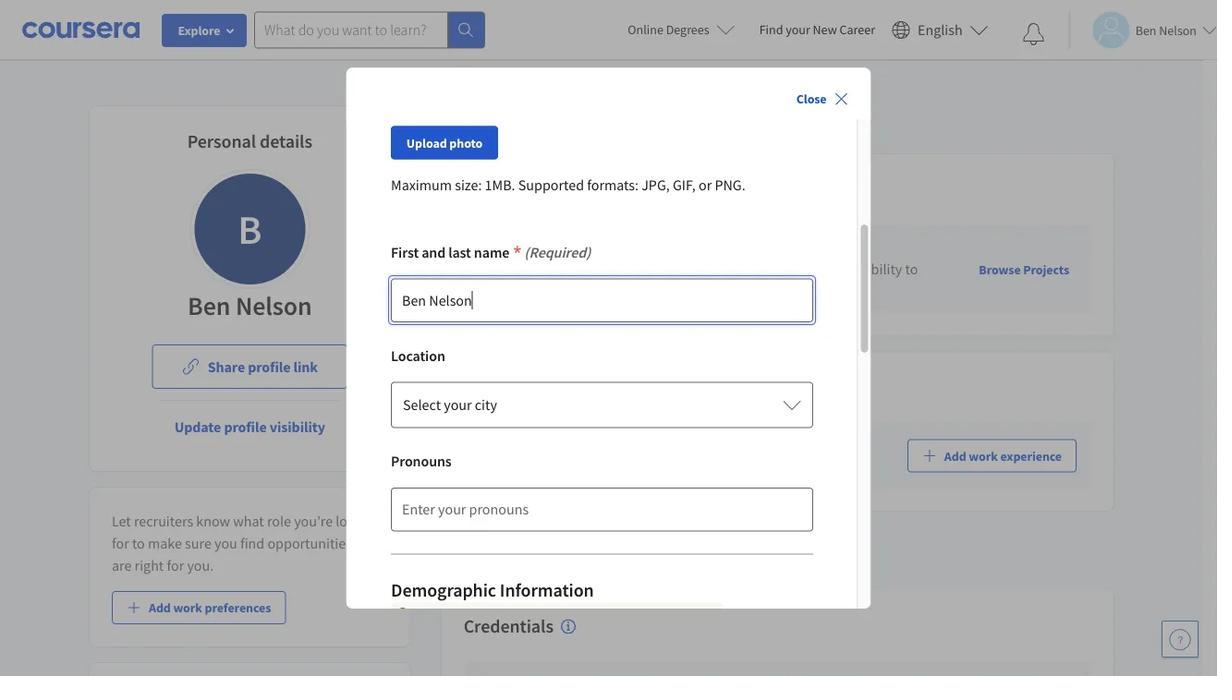 Task type: describe. For each thing, give the bounding box(es) containing it.
solve
[[478, 283, 511, 301]]

to inside "let recruiters know what role you're looking for to make sure you find opportunities that are right for you."
[[132, 534, 145, 553]]

visibility
[[270, 418, 325, 436]]

let
[[112, 512, 131, 530]]

profile for share
[[248, 358, 291, 376]]

history
[[508, 376, 563, 399]]

english
[[918, 21, 963, 39]]

work for add work preferences
[[173, 600, 202, 616]]

photo
[[449, 135, 482, 151]]

here
[[559, 260, 586, 279]]

profile for update
[[224, 418, 267, 436]]

b button
[[190, 169, 310, 289]]

work history
[[464, 376, 563, 399]]

browse
[[979, 261, 1021, 278]]

nelson
[[236, 290, 312, 322]]

only
[[414, 605, 440, 622]]

ben
[[188, 290, 230, 322]]

gif,
[[672, 176, 695, 195]]

new
[[813, 21, 837, 38]]

demographic information dialog
[[346, 0, 871, 637]]

make
[[148, 534, 182, 553]]

1 vertical spatial for
[[167, 556, 184, 575]]

add
[[529, 458, 553, 477]]

upload
[[406, 135, 446, 151]]

showcase
[[478, 238, 543, 257]]

add for add your past work experience here. if you're just starting out, you can add internships or volunteer experience instead.
[[478, 436, 503, 454]]

share profile link
[[208, 358, 318, 376]]

only visible to recruiters on coursera hiring solutions
[[414, 605, 714, 622]]

out,
[[833, 436, 858, 454]]

(required)
[[521, 243, 590, 262]]

coursera image
[[22, 15, 140, 45]]

education
[[441, 543, 552, 575]]

browse projects
[[979, 261, 1069, 278]]

update profile visibility
[[174, 418, 325, 436]]

add work preferences
[[149, 600, 271, 616]]

or inside add your past work experience here. if you're just starting out, you can add internships or volunteer experience instead.
[[628, 458, 642, 477]]

preferences
[[205, 600, 271, 616]]

looking
[[336, 512, 382, 530]]

sure
[[185, 534, 211, 553]]

or inside dialog
[[698, 176, 711, 195]]

your down with
[[687, 260, 715, 279]]

find
[[240, 534, 265, 553]]

0 vertical spatial for
[[112, 534, 129, 553]]

share profile link button
[[152, 345, 347, 389]]

real-
[[514, 283, 541, 301]]

1mb.
[[484, 176, 515, 195]]

career
[[840, 21, 875, 38]]

close button
[[789, 82, 856, 116]]

help center image
[[1169, 628, 1191, 651]]

technical
[[718, 260, 774, 279]]

projects inside button
[[1023, 261, 1069, 278]]

visible
[[442, 605, 479, 622]]

find your new career link
[[750, 18, 884, 42]]

link
[[293, 358, 318, 376]]

demonstrate
[[605, 260, 684, 279]]

with
[[696, 238, 726, 257]]

1 horizontal spatial experience
[[707, 458, 774, 477]]

to down skills
[[589, 260, 602, 279]]

b
[[238, 203, 262, 255]]

First and last name text field
[[390, 278, 813, 323]]

experience inside button
[[1000, 448, 1062, 465]]

demographic information
[[390, 579, 593, 602]]

city
[[474, 396, 497, 415]]

edit image
[[381, 120, 396, 135]]

your inside button
[[443, 396, 471, 415]]

add for add work experience
[[944, 448, 966, 465]]

browse projects button
[[972, 253, 1077, 286]]

role
[[267, 512, 291, 530]]

to right skills
[[614, 238, 627, 257]]

update profile visibility button
[[160, 405, 340, 449]]

showcase your skills to recruiters with job-relevant projects add projects here to demonstrate your technical expertise and ability to solve real-world problems.
[[478, 238, 918, 301]]

find your new career
[[759, 21, 875, 38]]

recruiters inside the showcase your skills to recruiters with job-relevant projects add projects here to demonstrate your technical expertise and ability to solve real-world problems.
[[630, 238, 693, 257]]

relevant
[[754, 238, 808, 257]]

0 vertical spatial projects
[[810, 238, 863, 257]]

you for can
[[478, 458, 501, 477]]

name
[[473, 243, 509, 262]]

maximum
[[390, 176, 451, 195]]

information
[[499, 579, 593, 602]]

that
[[355, 534, 380, 553]]

Pronouns text field
[[390, 488, 813, 532]]

jpg,
[[641, 176, 669, 195]]

add work experience button
[[907, 440, 1077, 473]]

0 vertical spatial projects
[[464, 178, 528, 201]]

on
[[553, 605, 568, 622]]

show notifications image
[[1023, 23, 1045, 45]]

work for add work experience
[[969, 448, 998, 465]]

add work preferences button
[[112, 591, 286, 625]]

and inside demographic information dialog
[[421, 243, 445, 262]]

starting
[[783, 436, 830, 454]]

ben nelson
[[188, 290, 312, 322]]

add your past work experience here. if you're just starting out, you can add internships or volunteer experience instead.
[[478, 436, 858, 477]]

ability
[[864, 260, 902, 279]]

recruiters inside "let recruiters know what role you're looking for to make sure you find opportunities that are right for you."
[[134, 512, 193, 530]]

location
[[390, 347, 445, 366]]

select your city
[[402, 396, 497, 415]]

add work experience
[[944, 448, 1062, 465]]



Task type: vqa. For each thing, say whether or not it's contained in the screenshot.
Add work experience
yes



Task type: locate. For each thing, give the bounding box(es) containing it.
1 horizontal spatial recruiters
[[496, 605, 551, 622]]

projects up the real- at the left top
[[506, 260, 556, 279]]

share
[[208, 358, 245, 376]]

close
[[796, 91, 827, 107]]

1 vertical spatial recruiters
[[134, 512, 193, 530]]

you.
[[187, 556, 214, 575]]

size:
[[454, 176, 481, 195]]

are
[[112, 556, 132, 575]]

your for work
[[506, 436, 534, 454]]

supported
[[518, 176, 584, 195]]

upload photo
[[406, 135, 482, 151]]

your for to
[[545, 238, 575, 257]]

you're inside add your past work experience here. if you're just starting out, you can add internships or volunteer experience instead.
[[716, 436, 755, 454]]

profile inside button
[[248, 358, 291, 376]]

2 horizontal spatial work
[[969, 448, 998, 465]]

add for add work preferences
[[149, 600, 171, 616]]

recruiters inside demographic information dialog
[[496, 605, 551, 622]]

experience
[[441, 106, 561, 138]]

0 horizontal spatial recruiters
[[134, 512, 193, 530]]

select
[[402, 396, 440, 415]]

recruiters
[[630, 238, 693, 257], [134, 512, 193, 530], [496, 605, 551, 622]]

english button
[[884, 0, 996, 60]]

first
[[390, 243, 418, 262]]

formats:
[[587, 176, 638, 195]]

1 horizontal spatial for
[[167, 556, 184, 575]]

2 horizontal spatial recruiters
[[630, 238, 693, 257]]

add inside add your past work experience here. if you're just starting out, you can add internships or volunteer experience instead.
[[478, 436, 503, 454]]

coursera
[[570, 605, 621, 622]]

you left can
[[478, 458, 501, 477]]

you're right if
[[716, 436, 755, 454]]

you're
[[716, 436, 755, 454], [294, 512, 333, 530]]

and inside the showcase your skills to recruiters with job-relevant projects add projects here to demonstrate your technical expertise and ability to solve real-world problems.
[[837, 260, 861, 279]]

recruiters up make
[[134, 512, 193, 530]]

maximum size: 1mb. supported formats: jpg, gif, or png.
[[390, 176, 745, 195]]

to up "right"
[[132, 534, 145, 553]]

1 horizontal spatial and
[[837, 260, 861, 279]]

what
[[233, 512, 264, 530]]

projects
[[810, 238, 863, 257], [506, 260, 556, 279]]

update
[[174, 418, 221, 436]]

add inside the showcase your skills to recruiters with job-relevant projects add projects here to demonstrate your technical expertise and ability to solve real-world problems.
[[478, 260, 503, 279]]

0 horizontal spatial or
[[628, 458, 642, 477]]

can
[[504, 458, 526, 477]]

1 vertical spatial you're
[[294, 512, 333, 530]]

None search field
[[254, 12, 485, 49]]

here.
[[670, 436, 702, 454]]

you inside "let recruiters know what role you're looking for to make sure you find opportunities that are right for you."
[[214, 534, 237, 553]]

for down let
[[112, 534, 129, 553]]

or right the gif,
[[698, 176, 711, 195]]

you for find
[[214, 534, 237, 553]]

to
[[614, 238, 627, 257], [589, 260, 602, 279], [905, 260, 918, 279], [132, 534, 145, 553], [482, 605, 493, 622]]

1 vertical spatial projects
[[1023, 261, 1069, 278]]

1 horizontal spatial projects
[[810, 238, 863, 257]]

1 horizontal spatial projects
[[1023, 261, 1069, 278]]

profile left link
[[248, 358, 291, 376]]

and left last
[[421, 243, 445, 262]]

demographic
[[390, 579, 496, 602]]

2 horizontal spatial experience
[[1000, 448, 1062, 465]]

opportunities
[[267, 534, 352, 553]]

1 vertical spatial projects
[[506, 260, 556, 279]]

to inside demographic information dialog
[[482, 605, 493, 622]]

0 horizontal spatial projects
[[506, 260, 556, 279]]

1 horizontal spatial you're
[[716, 436, 755, 454]]

add inside button
[[944, 448, 966, 465]]

0 vertical spatial you
[[478, 458, 501, 477]]

you down know
[[214, 534, 237, 553]]

experience
[[600, 436, 667, 454], [1000, 448, 1062, 465], [707, 458, 774, 477]]

just
[[758, 436, 780, 454]]

past
[[537, 436, 563, 454]]

0 vertical spatial recruiters
[[630, 238, 693, 257]]

credentials
[[464, 615, 553, 638]]

projects up expertise
[[810, 238, 863, 257]]

hiring
[[623, 605, 658, 622]]

add inside button
[[149, 600, 171, 616]]

upload photo button
[[390, 126, 498, 160]]

you're inside "let recruiters know what role you're looking for to make sure you find opportunities that are right for you."
[[294, 512, 333, 530]]

last
[[448, 243, 471, 262]]

expertise
[[777, 260, 834, 279]]

projects down photo
[[464, 178, 528, 201]]

1 horizontal spatial or
[[698, 176, 711, 195]]

projects
[[464, 178, 528, 201], [1023, 261, 1069, 278]]

pronouns
[[390, 453, 451, 471]]

job-
[[728, 238, 754, 257]]

projects right browse
[[1023, 261, 1069, 278]]

recruiters up demonstrate
[[630, 238, 693, 257]]

1 vertical spatial profile
[[224, 418, 267, 436]]

1 vertical spatial or
[[628, 458, 642, 477]]

0 horizontal spatial work
[[173, 600, 202, 616]]

solutions
[[661, 605, 714, 622]]

0 horizontal spatial you
[[214, 534, 237, 553]]

1 horizontal spatial work
[[566, 436, 597, 454]]

1 horizontal spatial you
[[478, 458, 501, 477]]

work
[[464, 376, 505, 399]]

work inside button
[[173, 600, 202, 616]]

your for career
[[786, 21, 810, 38]]

0 horizontal spatial and
[[421, 243, 445, 262]]

let recruiters know what role you're looking for to make sure you find opportunities that are right for you.
[[112, 512, 382, 575]]

profile right update
[[224, 418, 267, 436]]

0 vertical spatial profile
[[248, 358, 291, 376]]

0 horizontal spatial you're
[[294, 512, 333, 530]]

and
[[421, 243, 445, 262], [837, 260, 861, 279]]

you inside add your past work experience here. if you're just starting out, you can add internships or volunteer experience instead.
[[478, 458, 501, 477]]

Select your city button
[[390, 382, 813, 429]]

0 horizontal spatial projects
[[464, 178, 528, 201]]

2 vertical spatial recruiters
[[496, 605, 551, 622]]

volunteer
[[645, 458, 704, 477]]

your left city
[[443, 396, 471, 415]]

work inside add your past work experience here. if you're just starting out, you can add internships or volunteer experience instead.
[[566, 436, 597, 454]]

know
[[196, 512, 230, 530]]

work
[[566, 436, 597, 454], [969, 448, 998, 465], [173, 600, 202, 616]]

and left ability
[[837, 260, 861, 279]]

problems.
[[580, 283, 643, 301]]

1 vertical spatial you
[[214, 534, 237, 553]]

your up here
[[545, 238, 575, 257]]

for down make
[[167, 556, 184, 575]]

your inside add your past work experience here. if you're just starting out, you can add internships or volunteer experience instead.
[[506, 436, 534, 454]]

or left volunteer
[[628, 458, 642, 477]]

personal
[[187, 130, 256, 153]]

recruiters down information
[[496, 605, 551, 622]]

world
[[541, 283, 577, 301]]

your right 'find'
[[786, 21, 810, 38]]

first and last name
[[390, 243, 509, 262]]

find
[[759, 21, 783, 38]]

for
[[112, 534, 129, 553], [167, 556, 184, 575]]

to right ability
[[905, 260, 918, 279]]

personal details
[[187, 130, 312, 153]]

your up can
[[506, 436, 534, 454]]

work inside button
[[969, 448, 998, 465]]

internships
[[556, 458, 626, 477]]

0 vertical spatial you're
[[716, 436, 755, 454]]

0 vertical spatial or
[[698, 176, 711, 195]]

profile inside button
[[224, 418, 267, 436]]

you're up opportunities
[[294, 512, 333, 530]]

0 horizontal spatial for
[[112, 534, 129, 553]]

instead.
[[777, 458, 826, 477]]

if
[[705, 436, 713, 454]]

0 horizontal spatial experience
[[600, 436, 667, 454]]

you
[[478, 458, 501, 477], [214, 534, 237, 553]]

to down 'demographic information'
[[482, 605, 493, 622]]



